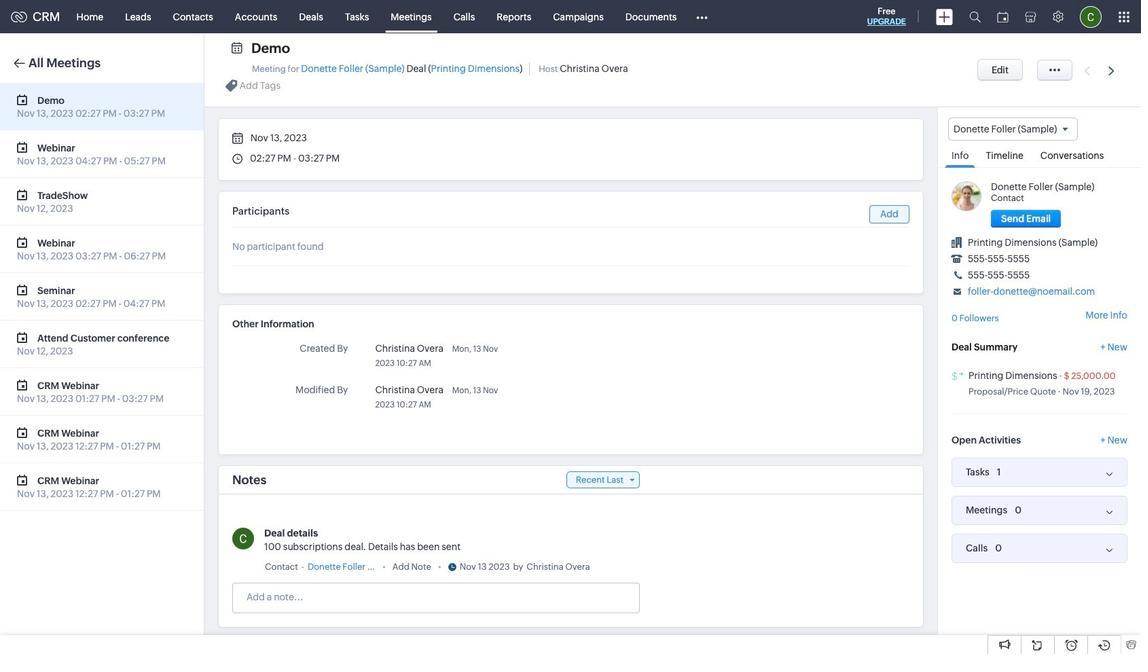 Task type: locate. For each thing, give the bounding box(es) containing it.
search image
[[969, 11, 981, 22]]

previous record image
[[1084, 66, 1090, 75]]

profile element
[[1072, 0, 1110, 33]]

None field
[[948, 118, 1078, 141]]

None button
[[977, 59, 1023, 81], [991, 210, 1061, 228], [977, 59, 1023, 81], [991, 210, 1061, 228]]

Add a note... field
[[233, 590, 638, 604]]

create menu element
[[928, 0, 961, 33]]



Task type: describe. For each thing, give the bounding box(es) containing it.
next record image
[[1108, 66, 1117, 75]]

profile image
[[1080, 6, 1102, 28]]

logo image
[[11, 11, 27, 22]]

calendar image
[[997, 11, 1009, 22]]

Other Modules field
[[688, 6, 717, 28]]

create menu image
[[936, 8, 953, 25]]

search element
[[961, 0, 989, 33]]



